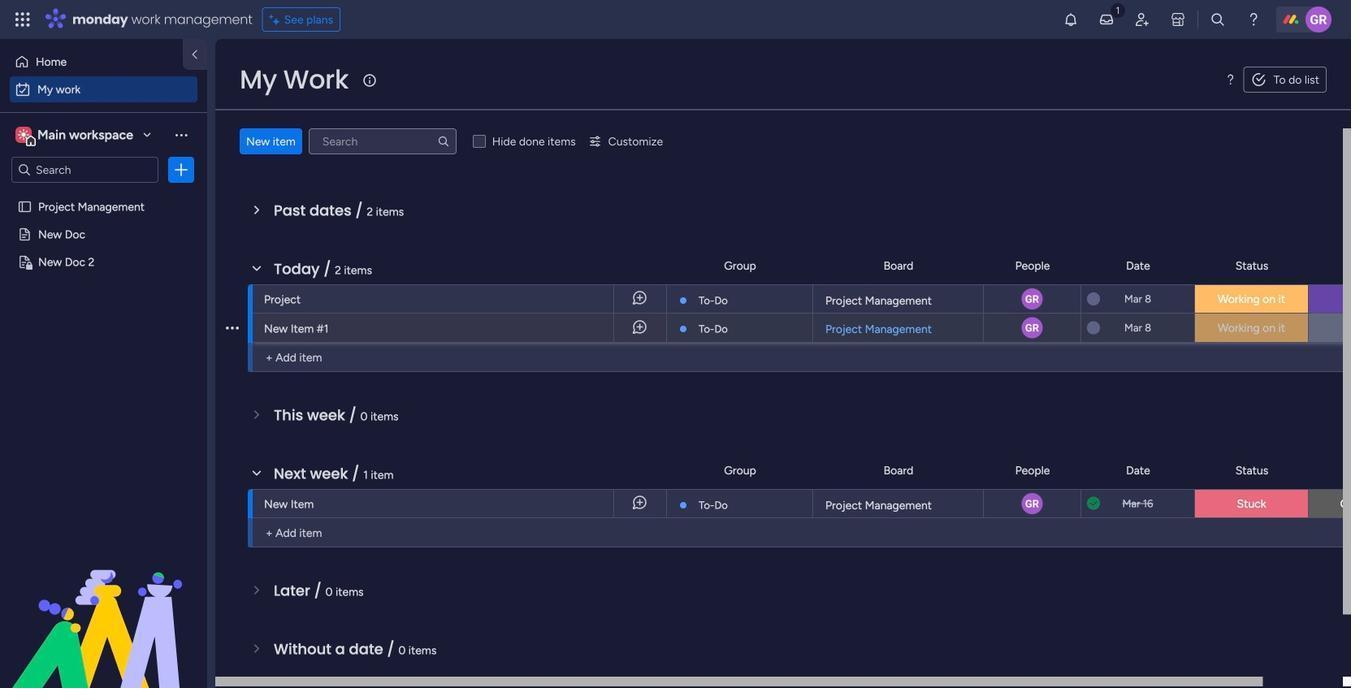 Task type: vqa. For each thing, say whether or not it's contained in the screenshot.
1 IMAGE
yes



Task type: locate. For each thing, give the bounding box(es) containing it.
invite members image
[[1134, 11, 1150, 28]]

None search field
[[309, 128, 456, 154]]

1 vertical spatial option
[[10, 76, 197, 102]]

0 vertical spatial greg robinson image
[[1306, 6, 1332, 32]]

0 vertical spatial option
[[10, 49, 173, 75]]

1 horizontal spatial greg robinson image
[[1306, 6, 1332, 32]]

0 horizontal spatial greg robinson image
[[1020, 287, 1044, 311]]

private board image
[[17, 254, 32, 270]]

options image
[[226, 307, 239, 348]]

see plans image
[[269, 10, 284, 29]]

search everything image
[[1210, 11, 1226, 28]]

1 image
[[1111, 1, 1125, 19]]

2 vertical spatial option
[[0, 192, 207, 195]]

Search in workspace field
[[34, 160, 136, 179]]

greg robinson image
[[1306, 6, 1332, 32], [1020, 287, 1044, 311]]

select product image
[[15, 11, 31, 28]]

list box
[[0, 190, 207, 495]]

lottie animation element
[[0, 524, 207, 688]]

Filter dashboard by text search field
[[309, 128, 456, 154]]

1 vertical spatial greg robinson image
[[1020, 287, 1044, 311]]

update feed image
[[1098, 11, 1115, 28]]

notifications image
[[1063, 11, 1079, 28]]

help image
[[1245, 11, 1262, 28]]

option
[[10, 49, 173, 75], [10, 76, 197, 102], [0, 192, 207, 195]]

menu image
[[1224, 73, 1237, 86]]



Task type: describe. For each thing, give the bounding box(es) containing it.
lottie animation image
[[0, 524, 207, 688]]

workspace image
[[18, 126, 29, 144]]

workspace image
[[15, 126, 32, 144]]

v2 done deadline image
[[1087, 496, 1100, 511]]

options image
[[173, 162, 189, 178]]

public board image
[[17, 199, 32, 214]]

workspace options image
[[173, 127, 189, 143]]

workspace selection element
[[15, 125, 136, 146]]

public board image
[[17, 227, 32, 242]]

monday marketplace image
[[1170, 11, 1186, 28]]

search image
[[437, 135, 450, 148]]



